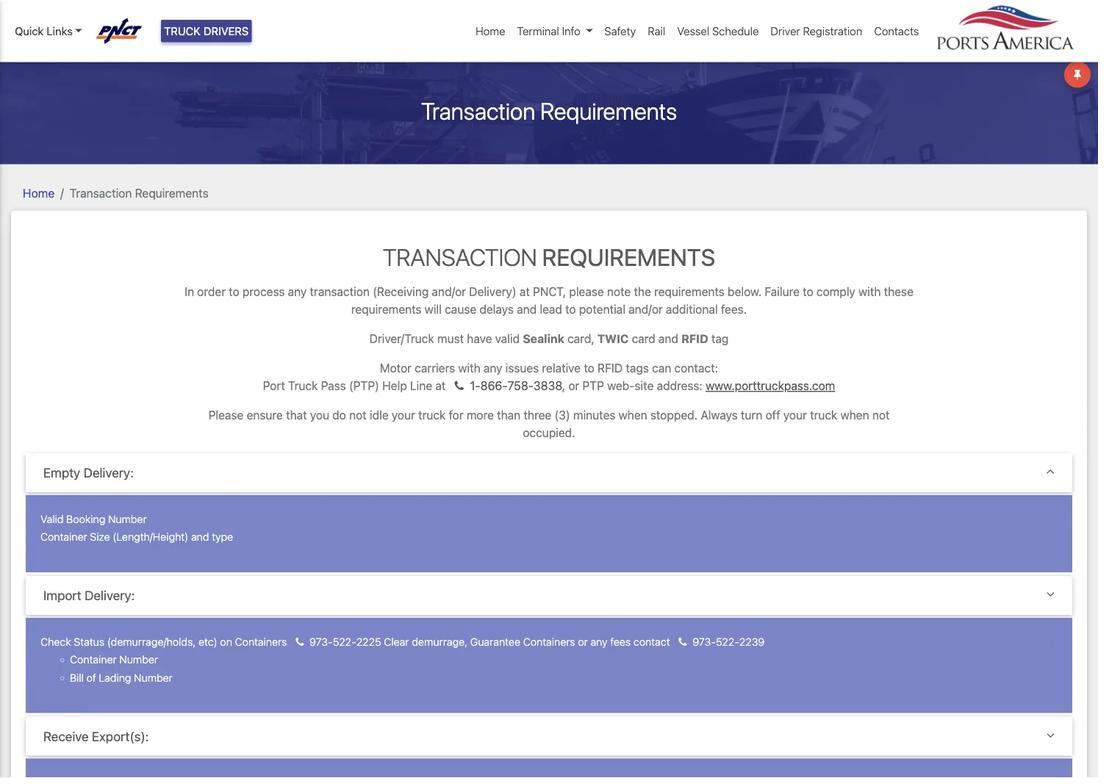 Task type: describe. For each thing, give the bounding box(es) containing it.
more
[[467, 408, 494, 422]]

type
[[212, 531, 233, 543]]

rfid inside motor carriers with any issues relative to rfid tags can contact: port truck pass (ptp) help line at
[[598, 361, 623, 375]]

1 vertical spatial and
[[659, 332, 679, 346]]

stopped.
[[651, 408, 698, 422]]

safety link
[[599, 17, 642, 45]]

carriers
[[415, 361, 455, 375]]

1 your from the left
[[392, 408, 415, 422]]

contacts link
[[868, 17, 925, 45]]

522- for 2225
[[333, 636, 356, 648]]

etc)
[[198, 636, 217, 648]]

2 when from the left
[[841, 408, 869, 422]]

tab list containing empty delivery:
[[26, 454, 1073, 779]]

tag
[[712, 332, 729, 346]]

that
[[286, 408, 307, 422]]

container inside container number bill of lading number
[[70, 654, 117, 666]]

do
[[332, 408, 346, 422]]

contact
[[634, 636, 670, 648]]

1 vertical spatial home link
[[23, 186, 55, 200]]

contact:
[[675, 361, 718, 375]]

check
[[40, 636, 71, 648]]

info
[[562, 25, 581, 37]]

contacts
[[874, 25, 919, 37]]

delays
[[480, 303, 514, 316]]

973-522-2225
[[307, 636, 381, 648]]

on
[[220, 636, 232, 648]]

(3)
[[555, 408, 570, 422]]

note
[[607, 285, 631, 299]]

ptp
[[583, 379, 604, 393]]

delivery: for empty delivery:
[[84, 465, 134, 480]]

phone image for 973-522-2225
[[296, 637, 304, 648]]

import delivery:
[[43, 588, 135, 603]]

522- for 2239
[[716, 636, 740, 648]]

pnct,
[[533, 285, 566, 299]]

rail link
[[642, 17, 671, 45]]

export(s):
[[92, 729, 149, 744]]

than
[[497, 408, 521, 422]]

vessel schedule
[[677, 25, 759, 37]]

2 not from the left
[[872, 408, 890, 422]]

(ptp)
[[349, 379, 379, 393]]

any inside in order to process any transaction (receiving and/or delivery) at pnct, please note the requirements below. failure to comply with these requirements will cause delays and lead to potential and/or additional fees.
[[288, 285, 307, 299]]

2 vertical spatial transaction
[[383, 243, 537, 271]]

in
[[185, 285, 194, 299]]

973-522-2225 link
[[290, 636, 381, 648]]

motor carriers with any issues relative to rfid tags can contact: port truck pass (ptp) help line at
[[263, 361, 718, 393]]

1 truck from the left
[[418, 408, 446, 422]]

truck inside motor carriers with any issues relative to rfid tags can contact: port truck pass (ptp) help line at
[[288, 379, 318, 393]]

or inside tab panel
[[578, 636, 588, 648]]

valid
[[40, 513, 64, 525]]

empty delivery:
[[43, 465, 134, 480]]

pass
[[321, 379, 346, 393]]

, or ptp web-site address: www.porttruckpass.com
[[562, 379, 835, 393]]

to inside motor carriers with any issues relative to rfid tags can contact: port truck pass (ptp) help line at
[[584, 361, 595, 375]]

in order to process any transaction (receiving and/or delivery) at pnct, please note the requirements below. failure to comply with these requirements will cause delays and lead to potential and/or additional fees.
[[185, 285, 914, 316]]

2239
[[739, 636, 765, 648]]

phone image for 973-522-2239
[[679, 637, 687, 648]]

motor
[[380, 361, 412, 375]]

www.porttruckpass.com
[[706, 379, 835, 393]]

angle down image for import delivery:
[[1047, 588, 1055, 601]]

driver registration
[[771, 25, 863, 37]]

empty
[[43, 465, 80, 480]]

angle down image for empty delivery:
[[1047, 465, 1055, 478]]

import
[[43, 588, 81, 603]]

web-
[[607, 379, 635, 393]]

any inside motor carriers with any issues relative to rfid tags can contact: port truck pass (ptp) help line at
[[484, 361, 503, 375]]

delivery: for import delivery:
[[85, 588, 135, 603]]

1 not from the left
[[349, 408, 367, 422]]

0 vertical spatial rfid
[[682, 332, 708, 346]]

0 horizontal spatial truck
[[164, 25, 201, 37]]

2 vertical spatial requirements
[[542, 243, 716, 271]]

container number bill of lading number
[[70, 654, 173, 684]]

1-866-758-3838
[[467, 379, 562, 393]]

973- for 973-522-2225
[[310, 636, 333, 648]]

links
[[47, 25, 73, 37]]

quick links link
[[15, 23, 82, 39]]

valid booking number container size (length/height) and type
[[40, 513, 233, 543]]

size
[[90, 531, 110, 543]]

any inside import delivery: tab panel
[[591, 636, 608, 648]]

1 when from the left
[[619, 408, 647, 422]]

angle down image for receive export(s):
[[1047, 729, 1055, 742]]

0 vertical spatial requirements
[[540, 97, 677, 125]]

0 horizontal spatial requirements
[[351, 303, 422, 316]]

help
[[382, 379, 407, 393]]

fees.
[[721, 303, 747, 316]]

clear
[[384, 636, 409, 648]]

973-522-2239 link
[[673, 636, 765, 648]]

1 vertical spatial and/or
[[629, 303, 663, 316]]

receive export(s): link
[[43, 729, 1055, 744]]

below.
[[728, 285, 762, 299]]

and inside valid booking number container size (length/height) and type
[[191, 531, 209, 543]]



Task type: locate. For each thing, give the bounding box(es) containing it.
delivery: right empty
[[84, 465, 134, 480]]

to right failure
[[803, 285, 814, 299]]

0 horizontal spatial at
[[435, 379, 446, 393]]

at left pnct,
[[520, 285, 530, 299]]

3838
[[534, 379, 562, 393]]

import delivery: tab panel
[[26, 618, 1073, 716]]

to
[[229, 285, 239, 299], [803, 285, 814, 299], [565, 303, 576, 316], [584, 361, 595, 375]]

phone image left 1-
[[455, 380, 464, 392]]

receive
[[43, 729, 89, 744]]

transaction
[[310, 285, 370, 299]]

three
[[524, 408, 552, 422]]

minutes
[[573, 408, 616, 422]]

phone image right contact
[[679, 637, 687, 648]]

2 vertical spatial transaction requirements
[[383, 243, 716, 271]]

2 horizontal spatial phone image
[[679, 637, 687, 648]]

receive export(s): tab panel
[[26, 759, 1073, 779]]

1-866-758-3838 link
[[449, 379, 562, 393]]

potential
[[579, 303, 626, 316]]

demurrage,
[[412, 636, 468, 648]]

1 vertical spatial with
[[458, 361, 481, 375]]

1 horizontal spatial containers
[[523, 636, 575, 648]]

home link
[[470, 17, 511, 45], [23, 186, 55, 200]]

1 vertical spatial at
[[435, 379, 446, 393]]

with inside motor carriers with any issues relative to rfid tags can contact: port truck pass (ptp) help line at
[[458, 361, 481, 375]]

1 horizontal spatial home link
[[470, 17, 511, 45]]

866-
[[481, 379, 508, 393]]

2 truck from the left
[[810, 408, 838, 422]]

1 vertical spatial rfid
[[598, 361, 623, 375]]

0 horizontal spatial 522-
[[333, 636, 356, 648]]

delivery: right the "import"
[[85, 588, 135, 603]]

1 973- from the left
[[310, 636, 333, 648]]

0 horizontal spatial with
[[458, 361, 481, 375]]

and/or
[[432, 285, 466, 299], [629, 303, 663, 316]]

truck right port in the left of the page
[[288, 379, 318, 393]]

1 vertical spatial container
[[70, 654, 117, 666]]

0 vertical spatial transaction
[[421, 97, 535, 125]]

2 vertical spatial and
[[191, 531, 209, 543]]

1 horizontal spatial when
[[841, 408, 869, 422]]

the
[[634, 285, 651, 299]]

clear demurrage, guarantee containers or any fees contact
[[381, 636, 673, 648]]

order
[[197, 285, 226, 299]]

angle down image
[[1047, 465, 1055, 478], [1047, 588, 1055, 601], [1047, 729, 1055, 742]]

1 vertical spatial requirements
[[351, 303, 422, 316]]

0 vertical spatial with
[[859, 285, 881, 299]]

home
[[476, 25, 505, 37], [23, 186, 55, 200]]

to right order
[[229, 285, 239, 299]]

0 horizontal spatial phone image
[[296, 637, 304, 648]]

truck drivers
[[164, 25, 249, 37]]

0 vertical spatial or
[[568, 379, 579, 393]]

delivery: inside 'link'
[[85, 588, 135, 603]]

0 vertical spatial home link
[[470, 17, 511, 45]]

fees
[[610, 636, 631, 648]]

0 horizontal spatial truck
[[418, 408, 446, 422]]

have
[[467, 332, 492, 346]]

off
[[766, 408, 780, 422]]

please ensure that you do not idle your truck for more than three (3) minutes when stopped. always turn off your truck when not occupied.
[[208, 408, 890, 440]]

angle down image inside import delivery: 'link'
[[1047, 588, 1055, 601]]

1 vertical spatial truck
[[288, 379, 318, 393]]

0 vertical spatial and
[[517, 303, 537, 316]]

1-
[[470, 379, 481, 393]]

requirements up additional
[[654, 285, 725, 299]]

1 horizontal spatial your
[[784, 408, 807, 422]]

issues
[[506, 361, 539, 375]]

1 vertical spatial or
[[578, 636, 588, 648]]

card
[[632, 332, 656, 346]]

phone image inside 973-522-2239 link
[[679, 637, 687, 648]]

containers right the on
[[235, 636, 287, 648]]

additional
[[666, 303, 718, 316]]

vessel schedule link
[[671, 17, 765, 45]]

with left these
[[859, 285, 881, 299]]

booking
[[66, 513, 105, 525]]

container inside valid booking number container size (length/height) and type
[[40, 531, 87, 543]]

sealink
[[523, 332, 565, 346]]

0 vertical spatial any
[[288, 285, 307, 299]]

1 vertical spatial angle down image
[[1047, 588, 1055, 601]]

0 vertical spatial number
[[108, 513, 147, 525]]

2 angle down image from the top
[[1047, 588, 1055, 601]]

requirements down (receiving
[[351, 303, 422, 316]]

quick
[[15, 25, 44, 37]]

phone image left 973-522-2225
[[296, 637, 304, 648]]

1 horizontal spatial requirements
[[654, 285, 725, 299]]

1 containers from the left
[[235, 636, 287, 648]]

and left the type
[[191, 531, 209, 543]]

at down the carriers
[[435, 379, 446, 393]]

973-522-2239
[[690, 636, 765, 648]]

number
[[108, 513, 147, 525], [119, 654, 158, 666], [134, 672, 173, 684]]

1 horizontal spatial phone image
[[455, 380, 464, 392]]

3 angle down image from the top
[[1047, 729, 1055, 742]]

truck left 'drivers'
[[164, 25, 201, 37]]

truck right off
[[810, 408, 838, 422]]

delivery)
[[469, 285, 517, 299]]

0 horizontal spatial and/or
[[432, 285, 466, 299]]

758-
[[508, 379, 534, 393]]

0 horizontal spatial any
[[288, 285, 307, 299]]

phone image for 1-866-758-3838
[[455, 380, 464, 392]]

for
[[449, 408, 464, 422]]

1 horizontal spatial 522-
[[716, 636, 740, 648]]

0 vertical spatial delivery:
[[84, 465, 134, 480]]

driver registration link
[[765, 17, 868, 45]]

must
[[437, 332, 464, 346]]

angle down image inside the empty delivery: link
[[1047, 465, 1055, 478]]

will
[[425, 303, 442, 316]]

always
[[701, 408, 738, 422]]

1 horizontal spatial and
[[517, 303, 537, 316]]

angle down image inside receive export(s): link
[[1047, 729, 1055, 742]]

0 horizontal spatial containers
[[235, 636, 287, 648]]

can
[[652, 361, 671, 375]]

lading
[[99, 672, 131, 684]]

at inside motor carriers with any issues relative to rfid tags can contact: port truck pass (ptp) help line at
[[435, 379, 446, 393]]

rfid left tag
[[682, 332, 708, 346]]

with up 1-
[[458, 361, 481, 375]]

(length/height)
[[113, 531, 188, 543]]

receive export(s):
[[43, 729, 149, 744]]

containers down import delivery: 'link'
[[523, 636, 575, 648]]

rail
[[648, 25, 666, 37]]

1 horizontal spatial truck
[[288, 379, 318, 393]]

your
[[392, 408, 415, 422], [784, 408, 807, 422]]

ensure
[[247, 408, 283, 422]]

973- left 2239
[[693, 636, 716, 648]]

0 horizontal spatial when
[[619, 408, 647, 422]]

any right process
[[288, 285, 307, 299]]

your right off
[[784, 408, 807, 422]]

2 973- from the left
[[693, 636, 716, 648]]

and/or down the
[[629, 303, 663, 316]]

delivery:
[[84, 465, 134, 480], [85, 588, 135, 603]]

2 horizontal spatial and
[[659, 332, 679, 346]]

1 angle down image from the top
[[1047, 465, 1055, 478]]

lead
[[540, 303, 562, 316]]

import delivery: link
[[43, 588, 1055, 604]]

2 vertical spatial angle down image
[[1047, 729, 1055, 742]]

0 horizontal spatial home link
[[23, 186, 55, 200]]

your right idle on the bottom of page
[[392, 408, 415, 422]]

cause
[[445, 303, 477, 316]]

driver
[[771, 25, 800, 37]]

2 containers from the left
[[523, 636, 575, 648]]

registration
[[803, 25, 863, 37]]

you
[[310, 408, 329, 422]]

twic
[[598, 332, 629, 346]]

0 vertical spatial home
[[476, 25, 505, 37]]

1 horizontal spatial with
[[859, 285, 881, 299]]

at
[[520, 285, 530, 299], [435, 379, 446, 393]]

bill
[[70, 672, 84, 684]]

terminal
[[517, 25, 559, 37]]

at inside in order to process any transaction (receiving and/or delivery) at pnct, please note the requirements below. failure to comply with these requirements will cause delays and lead to potential and/or additional fees.
[[520, 285, 530, 299]]

relative
[[542, 361, 581, 375]]

0 horizontal spatial home
[[23, 186, 55, 200]]

1 horizontal spatial any
[[484, 361, 503, 375]]

container down valid
[[40, 531, 87, 543]]

1 horizontal spatial and/or
[[629, 303, 663, 316]]

0 vertical spatial transaction requirements
[[421, 97, 677, 125]]

0 horizontal spatial your
[[392, 408, 415, 422]]

2 vertical spatial number
[[134, 672, 173, 684]]

safety
[[605, 25, 636, 37]]

any left the fees
[[591, 636, 608, 648]]

rfid up web-
[[598, 361, 623, 375]]

1 horizontal spatial 973-
[[693, 636, 716, 648]]

0 horizontal spatial and
[[191, 531, 209, 543]]

guarantee
[[470, 636, 521, 648]]

1 vertical spatial transaction requirements
[[70, 186, 209, 200]]

status
[[74, 636, 105, 648]]

0 vertical spatial requirements
[[654, 285, 725, 299]]

turn
[[741, 408, 763, 422]]

and inside in order to process any transaction (receiving and/or delivery) at pnct, please note the requirements below. failure to comply with these requirements will cause delays and lead to potential and/or additional fees.
[[517, 303, 537, 316]]

truck
[[418, 408, 446, 422], [810, 408, 838, 422]]

to up ptp
[[584, 361, 595, 375]]

terminal info
[[517, 25, 581, 37]]

2 horizontal spatial any
[[591, 636, 608, 648]]

truck drivers link
[[161, 20, 252, 42]]

1 horizontal spatial not
[[872, 408, 890, 422]]

empty delivery: link
[[43, 465, 1055, 481]]

quick links
[[15, 25, 73, 37]]

0 vertical spatial truck
[[164, 25, 201, 37]]

0 vertical spatial container
[[40, 531, 87, 543]]

containers
[[235, 636, 287, 648], [523, 636, 575, 648]]

container up of
[[70, 654, 117, 666]]

line
[[410, 379, 432, 393]]

2 vertical spatial any
[[591, 636, 608, 648]]

or
[[568, 379, 579, 393], [578, 636, 588, 648]]

1 horizontal spatial home
[[476, 25, 505, 37]]

tab list
[[26, 454, 1073, 779]]

truck left "for"
[[418, 408, 446, 422]]

1 vertical spatial any
[[484, 361, 503, 375]]

idle
[[370, 408, 389, 422]]

schedule
[[712, 25, 759, 37]]

1 vertical spatial number
[[119, 654, 158, 666]]

driver/truck
[[370, 332, 434, 346]]

1 horizontal spatial truck
[[810, 408, 838, 422]]

terminal info link
[[511, 17, 599, 45]]

,
[[562, 379, 565, 393]]

phone image inside 973-522-2225 link
[[296, 637, 304, 648]]

0 vertical spatial angle down image
[[1047, 465, 1055, 478]]

comply
[[817, 285, 856, 299]]

container
[[40, 531, 87, 543], [70, 654, 117, 666]]

2 your from the left
[[784, 408, 807, 422]]

any up 866-
[[484, 361, 503, 375]]

and/or up 'cause'
[[432, 285, 466, 299]]

tags
[[626, 361, 649, 375]]

973- for 973-522-2239
[[693, 636, 716, 648]]

number inside valid booking number container size (length/height) and type
[[108, 513, 147, 525]]

1 vertical spatial requirements
[[135, 186, 209, 200]]

and left lead at the top of the page
[[517, 303, 537, 316]]

0 horizontal spatial rfid
[[598, 361, 623, 375]]

and right "card"
[[659, 332, 679, 346]]

1 vertical spatial transaction
[[70, 186, 132, 200]]

phone image
[[455, 380, 464, 392], [296, 637, 304, 648], [679, 637, 687, 648]]

phone image inside 1-866-758-3838 "link"
[[455, 380, 464, 392]]

to right lead at the top of the page
[[565, 303, 576, 316]]

check status (demurrage/holds, etc) on containers
[[40, 636, 290, 648]]

any
[[288, 285, 307, 299], [484, 361, 503, 375], [591, 636, 608, 648]]

requirements
[[540, 97, 677, 125], [135, 186, 209, 200], [542, 243, 716, 271]]

card,
[[568, 332, 595, 346]]

0 vertical spatial at
[[520, 285, 530, 299]]

973- left 2225
[[310, 636, 333, 648]]

1 horizontal spatial at
[[520, 285, 530, 299]]

or left the fees
[[578, 636, 588, 648]]

with inside in order to process any transaction (receiving and/or delivery) at pnct, please note the requirements below. failure to comply with these requirements will cause delays and lead to potential and/or additional fees.
[[859, 285, 881, 299]]

0 horizontal spatial not
[[349, 408, 367, 422]]

0 horizontal spatial 973-
[[310, 636, 333, 648]]

1 horizontal spatial rfid
[[682, 332, 708, 346]]

1 522- from the left
[[333, 636, 356, 648]]

site
[[635, 379, 654, 393]]

or right ','
[[568, 379, 579, 393]]

1 vertical spatial delivery:
[[85, 588, 135, 603]]

0 vertical spatial and/or
[[432, 285, 466, 299]]

2 522- from the left
[[716, 636, 740, 648]]

1 vertical spatial home
[[23, 186, 55, 200]]

empty delivery: tab panel
[[26, 496, 1073, 576]]



Task type: vqa. For each thing, say whether or not it's contained in the screenshot.
973-522-2239 973-
yes



